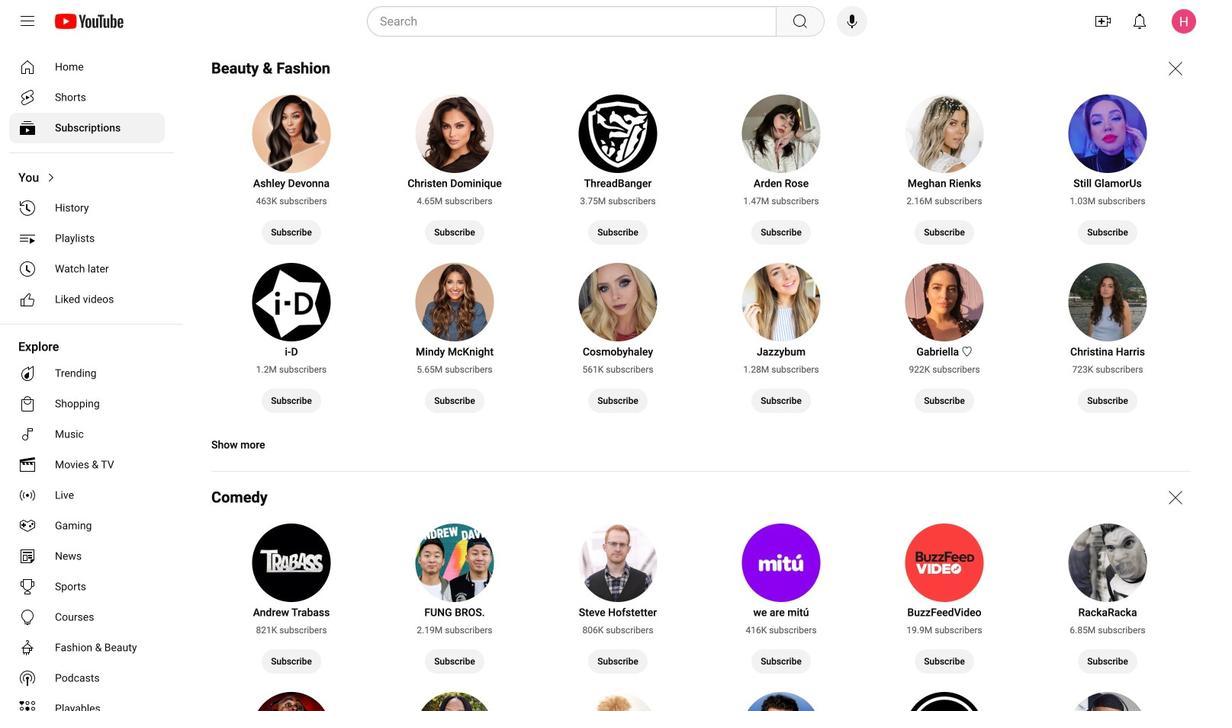 Task type: locate. For each thing, give the bounding box(es) containing it.
None search field
[[340, 6, 828, 37]]

Search text field
[[380, 11, 773, 31]]

None text field
[[271, 227, 312, 238], [271, 396, 312, 407], [434, 396, 475, 407], [598, 396, 639, 407], [924, 396, 965, 407], [1088, 396, 1129, 407], [211, 439, 265, 452], [434, 657, 475, 668], [598, 657, 639, 668], [761, 657, 802, 668], [1088, 657, 1129, 668], [271, 227, 312, 238], [271, 396, 312, 407], [434, 396, 475, 407], [598, 396, 639, 407], [924, 396, 965, 407], [1088, 396, 1129, 407], [211, 439, 265, 452], [434, 657, 475, 668], [598, 657, 639, 668], [761, 657, 802, 668], [1088, 657, 1129, 668]]

None text field
[[434, 227, 475, 238], [598, 227, 639, 238], [761, 227, 802, 238], [924, 227, 965, 238], [1088, 227, 1129, 238], [761, 396, 802, 407], [271, 657, 312, 668], [924, 657, 965, 668], [434, 227, 475, 238], [598, 227, 639, 238], [761, 227, 802, 238], [924, 227, 965, 238], [1088, 227, 1129, 238], [761, 396, 802, 407], [271, 657, 312, 668], [924, 657, 965, 668]]



Task type: vqa. For each thing, say whether or not it's contained in the screenshot.
24:44
no



Task type: describe. For each thing, give the bounding box(es) containing it.
avatar image image
[[1172, 9, 1197, 34]]



